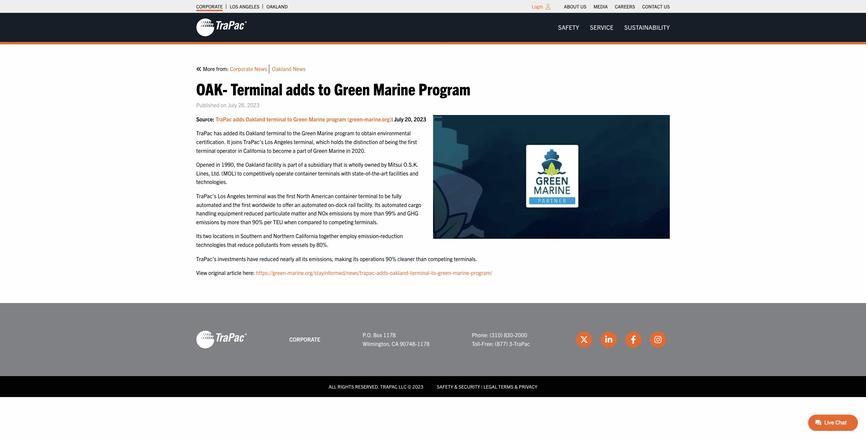 Task type: vqa. For each thing, say whether or not it's contained in the screenshot.
CONTACT US link
yes



Task type: locate. For each thing, give the bounding box(es) containing it.
2 horizontal spatial first
[[408, 138, 417, 145]]

oakland inside trapac has added its oakland terminal to the green marine program to obtain environmental certification. it joins trapac's los angeles terminal, which holds the distinction of being the first terminal operator in california to become a part of green marine in 2020.
[[246, 130, 265, 137]]

|
[[392, 116, 393, 123], [482, 384, 483, 390]]

in inside 'opened in 1990, the oakland facility is part of a subsidiary that is wholly owned by mitsui o.s.k. lines, ltd. (mol) to competitively operate container terminals with state-of-the-art facilities and technologies.'
[[216, 161, 220, 168]]

0 vertical spatial container
[[295, 170, 317, 177]]

2 horizontal spatial los
[[265, 138, 273, 145]]

its right facility.
[[375, 201, 381, 208]]

0 vertical spatial july
[[228, 102, 237, 108]]

1178 right ca
[[417, 341, 430, 347]]

safety inside footer
[[437, 384, 454, 390]]

los
[[230, 3, 238, 9], [265, 138, 273, 145], [218, 193, 226, 199]]

0 horizontal spatial |
[[392, 116, 393, 123]]

1 vertical spatial 90%
[[386, 255, 397, 262]]

part
[[297, 147, 307, 154], [288, 161, 297, 168]]

1178
[[384, 332, 396, 339], [417, 341, 430, 347]]

0 horizontal spatial more
[[227, 219, 240, 225]]

0 vertical spatial adds
[[286, 78, 315, 99]]

oakland link
[[267, 2, 288, 11]]

dock
[[336, 201, 347, 208]]

trapac's inside "trapac's los angeles terminal was the first north american container terminal to be fully automated and the first worldwide to offer an automated on-dock rail facility. its automated cargo handling equipment reduced particulate matter and nox emissions by more than 99% and ghg emissions by more than 90% per teu when compared to competing terminals."
[[196, 193, 217, 199]]

©
[[408, 384, 412, 390]]

1 vertical spatial adds
[[233, 116, 245, 123]]

facility
[[266, 161, 282, 168]]

to up "source: trapac adds oakland terminal to green marine program (green-marine.org) | july 20, 2023"
[[318, 78, 331, 99]]

2 & from the left
[[515, 384, 518, 390]]

los inside "trapac's los angeles terminal was the first north american container terminal to be fully automated and the first worldwide to offer an automated on-dock rail facility. its automated cargo handling equipment reduced particulate matter and nox emissions by more than 99% and ghg emissions by more than 90% per teu when compared to competing terminals."
[[218, 193, 226, 199]]

2 us from the left
[[664, 3, 670, 9]]

program left (green-
[[327, 116, 347, 123]]

and up equipment
[[223, 201, 232, 208]]

0 horizontal spatial its
[[196, 233, 202, 240]]

together
[[319, 233, 339, 240]]

| inside footer
[[482, 384, 483, 390]]

menu bar containing about us
[[561, 2, 674, 11]]

1 automated from the left
[[196, 201, 222, 208]]

0 vertical spatial its
[[375, 201, 381, 208]]

of down terminal,
[[308, 147, 312, 154]]

2 vertical spatial los
[[218, 193, 226, 199]]

2 horizontal spatial of
[[380, 138, 384, 145]]

its
[[375, 201, 381, 208], [196, 233, 202, 240]]

us right about
[[581, 3, 587, 9]]

opened
[[196, 161, 215, 168]]

0 vertical spatial corporate image
[[196, 18, 247, 37]]

1 horizontal spatial emissions
[[330, 210, 353, 217]]

trapac's investments have reduced nearly all its emissions, making its operations 90% cleaner than competing terminals.
[[196, 255, 478, 262]]

emissions down handling
[[196, 219, 219, 225]]

wilmington,
[[363, 341, 391, 347]]

1 horizontal spatial safety
[[559, 23, 580, 31]]

0 horizontal spatial container
[[295, 170, 317, 177]]

its
[[239, 130, 245, 137], [302, 255, 308, 262], [353, 255, 359, 262]]

part up operate
[[288, 161, 297, 168]]

with
[[341, 170, 351, 177]]

90% left per
[[253, 219, 263, 225]]

oakland right los angeles
[[267, 3, 288, 9]]

menu bar up service
[[561, 2, 674, 11]]

1 horizontal spatial |
[[482, 384, 483, 390]]

that down locations
[[227, 241, 237, 248]]

0 vertical spatial terminals.
[[355, 219, 378, 225]]

us right contact
[[664, 3, 670, 9]]

by down equipment
[[221, 219, 226, 225]]

2023 right the 20,
[[414, 116, 427, 123]]

1 horizontal spatial california
[[296, 233, 318, 240]]

than up southern
[[241, 219, 251, 225]]

service link
[[585, 21, 619, 34]]

in up reduce
[[235, 233, 239, 240]]

0 vertical spatial |
[[392, 116, 393, 123]]

terminals. inside "trapac's los angeles terminal was the first north american container terminal to be fully automated and the first worldwide to offer an automated on-dock rail facility. its automated cargo handling equipment reduced particulate matter and nox emissions by more than 99% and ghg emissions by more than 90% per teu when compared to competing terminals."
[[355, 219, 378, 225]]

1 vertical spatial of
[[308, 147, 312, 154]]

trapac down 'on'
[[216, 116, 232, 123]]

first
[[408, 138, 417, 145], [287, 193, 296, 199], [242, 201, 251, 208]]

1 horizontal spatial more
[[361, 210, 373, 217]]

corporate image
[[196, 18, 247, 37], [196, 330, 247, 349]]

trapac inside trapac has added its oakland terminal to the green marine program to obtain environmental certification. it joins trapac's los angeles terminal, which holds the distinction of being the first terminal operator in california to become a part of green marine in 2020.
[[196, 130, 213, 137]]

on
[[221, 102, 227, 108]]

rail
[[349, 201, 356, 208]]

1 vertical spatial |
[[482, 384, 483, 390]]

automated up handling
[[196, 201, 222, 208]]

container down subsidiary
[[295, 170, 317, 177]]

california
[[244, 147, 266, 154], [296, 233, 318, 240]]

menu bar
[[561, 2, 674, 11], [553, 21, 676, 34]]

is up operate
[[283, 161, 287, 168]]

1 horizontal spatial 1178
[[417, 341, 430, 347]]

its two locations in southern and northern california together employ emission-reduction technologies that reduce pollutants from vessels by 80%.
[[196, 233, 403, 248]]

about
[[564, 3, 580, 9]]

program up holds
[[335, 130, 355, 137]]

1178 up ca
[[384, 332, 396, 339]]

trapac's for los
[[196, 193, 217, 199]]

| up the environmental
[[392, 116, 393, 123]]

automated down american on the top of page
[[302, 201, 327, 208]]

0 horizontal spatial is
[[283, 161, 287, 168]]

the right was
[[278, 193, 285, 199]]

2 horizontal spatial corporate
[[290, 336, 321, 343]]

safety left the security
[[437, 384, 454, 390]]

trapac's los angeles terminal was the first north american container terminal to be fully automated and the first worldwide to offer an automated on-dock rail facility. its automated cargo handling equipment reduced particulate matter and nox emissions by more than 99% and ghg emissions by more than 90% per teu when compared to competing terminals.
[[196, 193, 422, 225]]

1 horizontal spatial terminals.
[[454, 255, 478, 262]]

reduced
[[244, 210, 264, 217], [260, 255, 279, 262]]

about us link
[[564, 2, 587, 11]]

0 horizontal spatial safety
[[437, 384, 454, 390]]

media
[[594, 3, 608, 9]]

trapac's right joins
[[244, 138, 264, 145]]

0 horizontal spatial first
[[242, 201, 251, 208]]

0 horizontal spatial july
[[228, 102, 237, 108]]

box
[[374, 332, 382, 339]]

legal
[[484, 384, 498, 390]]

90748-
[[400, 341, 417, 347]]

by
[[382, 161, 387, 168], [354, 210, 359, 217], [221, 219, 226, 225], [310, 241, 315, 248]]

july inside the oak- terminal adds to green marine program published on july 26, 2023
[[228, 102, 237, 108]]

part inside 'opened in 1990, the oakland facility is part of a subsidiary that is wholly owned by mitsui o.s.k. lines, ltd. (mol) to competitively operate container terminals with state-of-the-art facilities and technologies.'
[[288, 161, 297, 168]]

1990,
[[222, 161, 235, 168]]

footer containing p.o. box 1178
[[0, 303, 867, 398]]

& left the security
[[455, 384, 458, 390]]

that up the "with" at the top
[[333, 161, 343, 168]]

july right 'on'
[[228, 102, 237, 108]]

0 horizontal spatial its
[[239, 130, 245, 137]]

published
[[196, 102, 220, 108]]

view
[[196, 270, 207, 276]]

the right being
[[399, 138, 407, 145]]

| left legal
[[482, 384, 483, 390]]

offer
[[283, 201, 294, 208]]

0 horizontal spatial than
[[241, 219, 251, 225]]

adds inside the oak- terminal adds to green marine program published on july 26, 2023
[[286, 78, 315, 99]]

trapac's down technologies. on the top left of page
[[196, 193, 217, 199]]

reduced down pollutants
[[260, 255, 279, 262]]

environmental
[[378, 130, 411, 137]]

adds down 26,
[[233, 116, 245, 123]]

1 vertical spatial its
[[196, 233, 202, 240]]

1 vertical spatial july
[[395, 116, 404, 123]]

trapac's up view
[[196, 255, 217, 262]]

more
[[361, 210, 373, 217], [227, 219, 240, 225]]

1 vertical spatial los
[[265, 138, 273, 145]]

july left the 20,
[[395, 116, 404, 123]]

trapac's inside trapac has added its oakland terminal to the green marine program to obtain environmental certification. it joins trapac's los angeles terminal, which holds the distinction of being the first terminal operator in california to become a part of green marine in 2020.
[[244, 138, 264, 145]]

first down the environmental
[[408, 138, 417, 145]]

los down technologies. on the top left of page
[[218, 193, 226, 199]]

by left 80%.
[[310, 241, 315, 248]]

2 vertical spatial than
[[416, 255, 427, 262]]

https://green-
[[256, 270, 288, 276]]

and up pollutants
[[263, 233, 272, 240]]

angeles up become
[[274, 138, 293, 145]]

solid image
[[196, 66, 202, 72]]

1 vertical spatial program
[[335, 130, 355, 137]]

1 corporate image from the top
[[196, 18, 247, 37]]

2023 inside the oak- terminal adds to green marine program published on july 26, 2023
[[247, 102, 260, 108]]

0 horizontal spatial competing
[[329, 219, 354, 225]]

0 vertical spatial first
[[408, 138, 417, 145]]

1 horizontal spatial news
[[293, 65, 306, 72]]

0 horizontal spatial terminals.
[[355, 219, 378, 225]]

3-
[[510, 341, 514, 347]]

1 horizontal spatial trapac
[[216, 116, 232, 123]]

is up the "with" at the top
[[344, 161, 348, 168]]

1 horizontal spatial corporate
[[230, 65, 253, 72]]

1 vertical spatial corporate
[[230, 65, 253, 72]]

1 us from the left
[[581, 3, 587, 9]]

0 horizontal spatial of
[[299, 161, 303, 168]]

trapac down 2000
[[514, 341, 530, 347]]

to left become
[[267, 147, 272, 154]]

0 horizontal spatial news
[[255, 65, 267, 72]]

cargo
[[409, 201, 422, 208]]

marine-
[[453, 270, 471, 276]]

its inside trapac has added its oakland terminal to the green marine program to obtain environmental certification. it joins trapac's los angeles terminal, which holds the distinction of being the first terminal operator in california to become a part of green marine in 2020.
[[239, 130, 245, 137]]

to right (mol)
[[238, 170, 242, 177]]

los right corporate link
[[230, 3, 238, 9]]

footer
[[0, 303, 867, 398]]

0 vertical spatial trapac's
[[244, 138, 264, 145]]

90% inside "trapac's los angeles terminal was the first north american container terminal to be fully automated and the first worldwide to offer an automated on-dock rail facility. its automated cargo handling equipment reduced particulate matter and nox emissions by more than 99% and ghg emissions by more than 90% per teu when compared to competing terminals."
[[253, 219, 263, 225]]

1 horizontal spatial competing
[[428, 255, 453, 262]]

p.o.
[[363, 332, 372, 339]]

0 horizontal spatial corporate
[[196, 3, 223, 9]]

nox
[[318, 210, 328, 217]]

1 vertical spatial angeles
[[274, 138, 293, 145]]

2 is from the left
[[344, 161, 348, 168]]

1 vertical spatial first
[[287, 193, 296, 199]]

reduced down 'worldwide'
[[244, 210, 264, 217]]

1 horizontal spatial of
[[308, 147, 312, 154]]

1 vertical spatial 1178
[[417, 341, 430, 347]]

1 & from the left
[[455, 384, 458, 390]]

terminals. up marine-
[[454, 255, 478, 262]]

1 vertical spatial 2023
[[414, 116, 427, 123]]

owned
[[365, 161, 380, 168]]

1 horizontal spatial automated
[[302, 201, 327, 208]]

90% left cleaner at the left of page
[[386, 255, 397, 262]]

competing inside "trapac's los angeles terminal was the first north american container terminal to be fully automated and the first worldwide to offer an automated on-dock rail facility. its automated cargo handling equipment reduced particulate matter and nox emissions by more than 99% and ghg emissions by more than 90% per teu when compared to competing terminals."
[[329, 219, 354, 225]]

1 horizontal spatial los
[[230, 3, 238, 9]]

southern
[[241, 233, 262, 240]]

security
[[459, 384, 481, 390]]

a left subsidiary
[[304, 161, 307, 168]]

facilities
[[389, 170, 409, 177]]

o.s.k.
[[404, 161, 418, 168]]

0 horizontal spatial that
[[227, 241, 237, 248]]

its inside "trapac's los angeles terminal was the first north american container terminal to be fully automated and the first worldwide to offer an automated on-dock rail facility. its automated cargo handling equipment reduced particulate matter and nox emissions by more than 99% and ghg emissions by more than 90% per teu when compared to competing terminals."
[[375, 201, 381, 208]]

automated down fully
[[382, 201, 407, 208]]

0 vertical spatial reduced
[[244, 210, 264, 217]]

joins
[[231, 138, 242, 145]]

competing
[[329, 219, 354, 225], [428, 255, 453, 262]]

more down equipment
[[227, 219, 240, 225]]

90%
[[253, 219, 263, 225], [386, 255, 397, 262]]

oakland inside 'opened in 1990, the oakland facility is part of a subsidiary that is wholly owned by mitsui o.s.k. lines, ltd. (mol) to competitively operate container terminals with state-of-the-art facilities and technologies.'
[[246, 161, 265, 168]]

2 vertical spatial corporate
[[290, 336, 321, 343]]

competing up green-
[[428, 255, 453, 262]]

the right 1990,
[[237, 161, 244, 168]]

its right making at the left
[[353, 255, 359, 262]]

first left 'worldwide'
[[242, 201, 251, 208]]

1 vertical spatial terminals.
[[454, 255, 478, 262]]

2023 right 26,
[[247, 102, 260, 108]]

0 vertical spatial more
[[361, 210, 373, 217]]

to inside 'opened in 1990, the oakland facility is part of a subsidiary that is wholly owned by mitsui o.s.k. lines, ltd. (mol) to competitively operate container terminals with state-of-the-art facilities and technologies.'
[[238, 170, 242, 177]]

safety inside menu bar
[[559, 23, 580, 31]]

oakland up competitively
[[246, 161, 265, 168]]

in down joins
[[238, 147, 242, 154]]

the up equipment
[[233, 201, 241, 208]]

than
[[374, 210, 384, 217], [241, 219, 251, 225], [416, 255, 427, 262]]

& right terms at the right bottom of the page
[[515, 384, 518, 390]]

angeles
[[240, 3, 260, 9], [274, 138, 293, 145], [227, 193, 246, 199]]

california up 'vessels'
[[296, 233, 318, 240]]

of left being
[[380, 138, 384, 145]]

0 vertical spatial that
[[333, 161, 343, 168]]

first up "offer"
[[287, 193, 296, 199]]

first inside trapac has added its oakland terminal to the green marine program to obtain environmental certification. it joins trapac's los angeles terminal, which holds the distinction of being the first terminal operator in california to become a part of green marine in 2020.
[[408, 138, 417, 145]]

its right the all
[[302, 255, 308, 262]]

1 vertical spatial trapac
[[196, 130, 213, 137]]

than up terminal-
[[416, 255, 427, 262]]

menu bar down careers link
[[553, 21, 676, 34]]

oak-
[[196, 78, 228, 99]]

of left subsidiary
[[299, 161, 303, 168]]

toll-
[[472, 341, 482, 347]]

angeles left 'oakland' link in the top left of the page
[[240, 3, 260, 9]]

the
[[293, 130, 301, 137], [345, 138, 353, 145], [399, 138, 407, 145], [237, 161, 244, 168], [278, 193, 285, 199], [233, 201, 241, 208]]

1 horizontal spatial container
[[335, 193, 357, 199]]

and down o.s.k.
[[410, 170, 419, 177]]

1 vertical spatial trapac's
[[196, 193, 217, 199]]

0 horizontal spatial california
[[244, 147, 266, 154]]

1 vertical spatial container
[[335, 193, 357, 199]]

nearly
[[280, 255, 295, 262]]

more down facility.
[[361, 210, 373, 217]]

angeles up equipment
[[227, 193, 246, 199]]

0 vertical spatial 90%
[[253, 219, 263, 225]]

0 horizontal spatial a
[[293, 147, 296, 154]]

0 vertical spatial menu bar
[[561, 2, 674, 11]]

2 horizontal spatial its
[[353, 255, 359, 262]]

1 horizontal spatial adds
[[286, 78, 315, 99]]

0 horizontal spatial trapac
[[196, 130, 213, 137]]

0 horizontal spatial 90%
[[253, 219, 263, 225]]

los up become
[[265, 138, 273, 145]]

was
[[267, 193, 276, 199]]

competing up employ
[[329, 219, 354, 225]]

terminals. up the emission-
[[355, 219, 378, 225]]

adds for terminal
[[286, 78, 315, 99]]

1 vertical spatial safety
[[437, 384, 454, 390]]

from
[[280, 241, 291, 248]]

1 horizontal spatial us
[[664, 3, 670, 9]]

california inside its two locations in southern and northern california together employ emission-reduction technologies that reduce pollutants from vessels by 80%.
[[296, 233, 318, 240]]

a right become
[[293, 147, 296, 154]]

terminal
[[267, 116, 286, 123], [267, 130, 286, 137], [196, 147, 216, 154], [247, 193, 266, 199], [359, 193, 378, 199]]

in inside its two locations in southern and northern california together employ emission-reduction technologies that reduce pollutants from vessels by 80%.
[[235, 233, 239, 240]]

all
[[296, 255, 301, 262]]

0 vertical spatial los
[[230, 3, 238, 9]]

2 vertical spatial angeles
[[227, 193, 246, 199]]

2023
[[247, 102, 260, 108], [414, 116, 427, 123], [413, 384, 424, 390]]

oakland right added
[[246, 130, 265, 137]]

sustainability
[[625, 23, 670, 31]]

0 vertical spatial than
[[374, 210, 384, 217]]

than left 99%
[[374, 210, 384, 217]]

by up art
[[382, 161, 387, 168]]

0 vertical spatial safety
[[559, 23, 580, 31]]

its left the two on the left of the page
[[196, 233, 202, 240]]

us
[[581, 3, 587, 9], [664, 3, 670, 9]]

oakland up terminal on the top of page
[[272, 65, 292, 72]]

1 horizontal spatial july
[[395, 116, 404, 123]]

oakland-
[[390, 270, 411, 276]]

1 vertical spatial menu bar
[[553, 21, 676, 34]]

2 news from the left
[[293, 65, 306, 72]]

0 horizontal spatial adds
[[233, 116, 245, 123]]

trapac up "certification."
[[196, 130, 213, 137]]

worldwide
[[252, 201, 276, 208]]

locations
[[213, 233, 234, 240]]

1 vertical spatial that
[[227, 241, 237, 248]]

oakland news
[[272, 65, 306, 72]]

in up ltd.
[[216, 161, 220, 168]]

1 horizontal spatial is
[[344, 161, 348, 168]]

0 vertical spatial emissions
[[330, 210, 353, 217]]

0 vertical spatial 2023
[[247, 102, 260, 108]]

container up dock
[[335, 193, 357, 199]]

to left obtain
[[356, 130, 360, 137]]

safety down about
[[559, 23, 580, 31]]

its up joins
[[239, 130, 245, 137]]

and right 99%
[[398, 210, 406, 217]]

0 vertical spatial california
[[244, 147, 266, 154]]



Task type: describe. For each thing, give the bounding box(es) containing it.
and inside its two locations in southern and northern california together employ emission-reduction technologies that reduce pollutants from vessels by 80%.
[[263, 233, 272, 240]]

cleaner
[[398, 255, 415, 262]]

1 vertical spatial than
[[241, 219, 251, 225]]

20,
[[405, 116, 413, 123]]

los angeles link
[[230, 2, 260, 11]]

program/
[[471, 270, 493, 276]]

of-
[[366, 170, 372, 177]]

ghg
[[408, 210, 419, 217]]

oakland down 26,
[[246, 116, 265, 123]]

that inside 'opened in 1990, the oakland facility is part of a subsidiary that is wholly owned by mitsui o.s.k. lines, ltd. (mol) to competitively operate container terminals with state-of-the-art facilities and technologies.'
[[333, 161, 343, 168]]

2 automated from the left
[[302, 201, 327, 208]]

reduced inside "trapac's los angeles terminal was the first north american container terminal to be fully automated and the first worldwide to offer an automated on-dock rail facility. its automated cargo handling equipment reduced particulate matter and nox emissions by more than 99% and ghg emissions by more than 90% per teu when compared to competing terminals."
[[244, 210, 264, 217]]

competitively
[[243, 170, 275, 177]]

angeles inside "trapac's los angeles terminal was the first north american container terminal to be fully automated and the first worldwide to offer an automated on-dock rail facility. its automated cargo handling equipment reduced particulate matter and nox emissions by more than 99% and ghg emissions by more than 90% per teu when compared to competing terminals."
[[227, 193, 246, 199]]

menu bar containing safety
[[553, 21, 676, 34]]

all rights reserved. trapac llc © 2023
[[329, 384, 424, 390]]

(green-
[[348, 116, 365, 123]]

art
[[382, 170, 388, 177]]

the inside 'opened in 1990, the oakland facility is part of a subsidiary that is wholly owned by mitsui o.s.k. lines, ltd. (mol) to competitively operate container terminals with state-of-the-art facilities and technologies.'
[[237, 161, 244, 168]]

by inside its two locations in southern and northern california together employ emission-reduction technologies that reduce pollutants from vessels by 80%.
[[310, 241, 315, 248]]

state-
[[352, 170, 366, 177]]

1 horizontal spatial first
[[287, 193, 296, 199]]

safety link
[[553, 21, 585, 34]]

26,
[[238, 102, 246, 108]]

legal terms & privacy link
[[484, 384, 538, 390]]

rights
[[338, 384, 354, 390]]

1 news from the left
[[255, 65, 267, 72]]

per
[[264, 219, 272, 225]]

article
[[227, 270, 242, 276]]

of inside 'opened in 1990, the oakland facility is part of a subsidiary that is wholly owned by mitsui o.s.k. lines, ltd. (mol) to competitively operate container terminals with state-of-the-art facilities and technologies.'
[[299, 161, 303, 168]]

to up become
[[287, 130, 292, 137]]

terminal-
[[411, 270, 432, 276]]

have
[[247, 255, 258, 262]]

its inside its two locations in southern and northern california together employ emission-reduction technologies that reduce pollutants from vessels by 80%.
[[196, 233, 202, 240]]

operate
[[276, 170, 294, 177]]

original
[[209, 270, 226, 276]]

los inside trapac has added its oakland terminal to the green marine program to obtain environmental certification. it joins trapac's los angeles terminal, which holds the distinction of being the first terminal operator in california to become a part of green marine in 2020.
[[265, 138, 273, 145]]

about us
[[564, 3, 587, 9]]

container inside "trapac's los angeles terminal was the first north american container terminal to be fully automated and the first worldwide to offer an automated on-dock rail facility. its automated cargo handling equipment reduced particulate matter and nox emissions by more than 99% and ghg emissions by more than 90% per teu when compared to competing terminals."
[[335, 193, 357, 199]]

pollutants
[[255, 241, 279, 248]]

2 vertical spatial first
[[242, 201, 251, 208]]

emission-
[[358, 233, 381, 240]]

and up compared
[[308, 210, 317, 217]]

all
[[329, 384, 337, 390]]

phone:
[[472, 332, 489, 339]]

oak- terminal adds to green marine program article
[[196, 65, 670, 278]]

oakland news link
[[272, 65, 306, 73]]

free:
[[482, 341, 494, 347]]

us for about us
[[581, 3, 587, 9]]

careers
[[615, 3, 636, 9]]

0 vertical spatial 1178
[[384, 332, 396, 339]]

1 vertical spatial reduced
[[260, 255, 279, 262]]

that inside its two locations in southern and northern california together employ emission-reduction technologies that reduce pollutants from vessels by 80%.
[[227, 241, 237, 248]]

1 horizontal spatial 90%
[[386, 255, 397, 262]]

trapac's for investments
[[196, 255, 217, 262]]

in left 2020.
[[346, 147, 351, 154]]

program inside trapac has added its oakland terminal to the green marine program to obtain environmental certification. it joins trapac's los angeles terminal, which holds the distinction of being the first terminal operator in california to become a part of green marine in 2020.
[[335, 130, 355, 137]]

certification.
[[196, 138, 226, 145]]

holds
[[331, 138, 344, 145]]

contact us
[[643, 3, 670, 9]]

marine.org)
[[365, 116, 392, 123]]

a inside 'opened in 1990, the oakland facility is part of a subsidiary that is wholly owned by mitsui o.s.k. lines, ltd. (mol) to competitively operate container terminals with state-of-the-art facilities and technologies.'
[[304, 161, 307, 168]]

view original article here: https://green-marine.org/stayinformed/news/trapac-adds-oakland-terminal-to-green-marine-program/
[[196, 270, 493, 276]]

reduce
[[238, 241, 254, 248]]

830-
[[504, 332, 515, 339]]

adds for trapac
[[233, 116, 245, 123]]

99%
[[386, 210, 396, 217]]

80%.
[[317, 241, 329, 248]]

american
[[312, 193, 334, 199]]

0 vertical spatial angeles
[[240, 3, 260, 9]]

more
[[203, 65, 215, 72]]

teu
[[273, 219, 283, 225]]

| inside oak- terminal adds to green marine program article
[[392, 116, 393, 123]]

safety for safety & security | legal terms & privacy
[[437, 384, 454, 390]]

investments
[[218, 255, 246, 262]]

safety for safety
[[559, 23, 580, 31]]

to inside the oak- terminal adds to green marine program published on july 26, 2023
[[318, 78, 331, 99]]

reserved.
[[355, 384, 379, 390]]

more from: corporate news
[[202, 65, 267, 72]]

part inside trapac has added its oakland terminal to the green marine program to obtain environmental certification. it joins trapac's los angeles terminal, which holds the distinction of being the first terminal operator in california to become a part of green marine in 2020.
[[297, 147, 307, 154]]

careers link
[[615, 2, 636, 11]]

a inside trapac has added its oakland terminal to the green marine program to obtain environmental certification. it joins trapac's los angeles terminal, which holds the distinction of being the first terminal operator in california to become a part of green marine in 2020.
[[293, 147, 296, 154]]

1 horizontal spatial its
[[302, 255, 308, 262]]

corporate link
[[196, 2, 223, 11]]

to left 'be'
[[379, 193, 384, 199]]

facility.
[[357, 201, 374, 208]]

northern
[[273, 233, 295, 240]]

trapac inside phone: (310) 830-2000 toll-free: (877) 3-trapac
[[514, 341, 530, 347]]

light image
[[546, 4, 551, 9]]

media link
[[594, 2, 608, 11]]

oak- terminal adds to green marine program published on july 26, 2023
[[196, 78, 471, 108]]

marine inside the oak- terminal adds to green marine program published on july 26, 2023
[[373, 78, 416, 99]]

to up trapac has added its oakland terminal to the green marine program to obtain environmental certification. it joins trapac's los angeles terminal, which holds the distinction of being the first terminal operator in california to become a part of green marine in 2020. on the left of the page
[[288, 116, 292, 123]]

angeles inside trapac has added its oakland terminal to the green marine program to obtain environmental certification. it joins trapac's los angeles terminal, which holds the distinction of being the first terminal operator in california to become a part of green marine in 2020.
[[274, 138, 293, 145]]

0 vertical spatial trapac
[[216, 116, 232, 123]]

trapac adds oakland terminal to green marine program (green-marine.org) link
[[216, 116, 392, 123]]

https://green-marine.org/stayinformed/news/trapac-adds-oakland-terminal-to-green-marine-program/ link
[[256, 270, 493, 276]]

1 vertical spatial competing
[[428, 255, 453, 262]]

login link
[[532, 3, 543, 9]]

green-
[[438, 270, 453, 276]]

added
[[223, 130, 238, 137]]

2000
[[515, 332, 528, 339]]

3 automated from the left
[[382, 201, 407, 208]]

technologies
[[196, 241, 226, 248]]

1 horizontal spatial than
[[374, 210, 384, 217]]

handling
[[196, 210, 217, 217]]

fully
[[392, 193, 402, 199]]

by inside 'opened in 1990, the oakland facility is part of a subsidiary that is wholly owned by mitsui o.s.k. lines, ltd. (mol) to competitively operate container terminals with state-of-the-art facilities and technologies.'
[[382, 161, 387, 168]]

container inside 'opened in 1990, the oakland facility is part of a subsidiary that is wholly owned by mitsui o.s.k. lines, ltd. (mol) to competitively operate container terminals with state-of-the-art facilities and technologies.'
[[295, 170, 317, 177]]

1 is from the left
[[283, 161, 287, 168]]

two
[[203, 233, 212, 240]]

0 vertical spatial corporate
[[196, 3, 223, 9]]

lines,
[[196, 170, 210, 177]]

particulate
[[265, 210, 290, 217]]

p.o. box 1178 wilmington, ca 90748-1178
[[363, 332, 430, 347]]

here:
[[243, 270, 255, 276]]

trapac
[[381, 384, 398, 390]]

us for contact us
[[664, 3, 670, 9]]

corporate inside footer
[[290, 336, 321, 343]]

to up 'particulate'
[[277, 201, 282, 208]]

california inside trapac has added its oakland terminal to the green marine program to obtain environmental certification. it joins trapac's los angeles terminal, which holds the distinction of being the first terminal operator in california to become a part of green marine in 2020.
[[244, 147, 266, 154]]

and inside 'opened in 1990, the oakland facility is part of a subsidiary that is wholly owned by mitsui o.s.k. lines, ltd. (mol) to competitively operate container terminals with state-of-the-art facilities and technologies.'
[[410, 170, 419, 177]]

2 corporate image from the top
[[196, 330, 247, 349]]

matter
[[291, 210, 307, 217]]

the right holds
[[345, 138, 353, 145]]

news inside oakland news link
[[293, 65, 306, 72]]

obtain
[[362, 130, 376, 137]]

the up terminal,
[[293, 130, 301, 137]]

login
[[532, 3, 543, 9]]

the-
[[372, 170, 382, 177]]

corporate news link
[[230, 65, 269, 73]]

emissions,
[[309, 255, 334, 262]]

green inside the oak- terminal adds to green marine program published on july 26, 2023
[[334, 78, 370, 99]]

ca
[[392, 341, 399, 347]]

to-
[[432, 270, 438, 276]]

equipment
[[218, 210, 243, 217]]

0 vertical spatial program
[[327, 116, 347, 123]]

operations
[[360, 255, 385, 262]]

safety & security link
[[437, 384, 481, 390]]

llc
[[399, 384, 407, 390]]

north
[[297, 193, 310, 199]]

2023 inside footer
[[413, 384, 424, 390]]

0 horizontal spatial emissions
[[196, 219, 219, 225]]

2020.
[[352, 147, 366, 154]]

wholly
[[349, 161, 364, 168]]

to down nox at the top left of the page
[[323, 219, 328, 225]]

vessels
[[292, 241, 309, 248]]

corporate inside oak- terminal adds to green marine program article
[[230, 65, 253, 72]]

by down rail
[[354, 210, 359, 217]]

2 horizontal spatial than
[[416, 255, 427, 262]]

an
[[295, 201, 301, 208]]

0 vertical spatial of
[[380, 138, 384, 145]]



